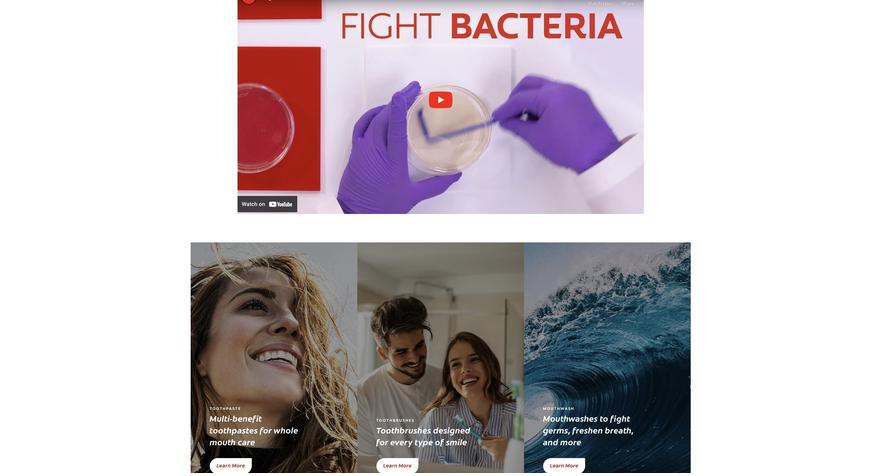 Task type: vqa. For each thing, say whether or not it's contained in the screenshot.
leftmost the are
no



Task type: describe. For each thing, give the bounding box(es) containing it.
1 toothbrushes from the top
[[376, 420, 415, 423]]

care
[[238, 437, 255, 448]]

benefit
[[232, 413, 262, 424]]

toothpaste multi-benefit toothpastes for whole mouth care
[[210, 408, 298, 448]]

to
[[600, 413, 609, 424]]

2 toothbrushes from the top
[[376, 425, 431, 436]]

fight
[[611, 413, 631, 424]]

mouthwash mouthwashes to fight germs, freshen breath, and more
[[543, 408, 634, 448]]

toothpaste
[[210, 408, 241, 412]]

breath,
[[605, 425, 634, 436]]

learn more for toothbrushes designed for every type of smile
[[383, 462, 412, 470]]

learn more link for mouthwashes to fight germs, freshen breath, and more
[[543, 459, 586, 474]]

mouthwashes
[[543, 413, 598, 424]]

more
[[561, 437, 582, 448]]

more for every
[[399, 462, 412, 470]]

learn more for mouthwashes to fight germs, freshen breath, and more
[[550, 462, 579, 470]]

learn for toothbrushes designed for every type of smile
[[383, 462, 398, 470]]

freshen
[[573, 425, 603, 436]]

every
[[390, 437, 413, 448]]

learn more link for multi-benefit toothpastes for whole mouth care
[[210, 459, 252, 474]]

of
[[435, 437, 444, 448]]



Task type: locate. For each thing, give the bounding box(es) containing it.
1 horizontal spatial for
[[376, 437, 388, 448]]

learn down mouth
[[217, 462, 231, 470]]

more down every
[[399, 462, 412, 470]]

learn more link down more
[[543, 459, 586, 474]]

learn
[[217, 462, 231, 470], [383, 462, 398, 470], [550, 462, 564, 470]]

learn more link down mouth
[[210, 459, 252, 474]]

3 learn more from the left
[[550, 462, 579, 470]]

learn more link for toothbrushes designed for every type of smile
[[376, 459, 419, 474]]

1 learn more from the left
[[217, 462, 245, 470]]

toothbrushes
[[376, 420, 415, 423], [376, 425, 431, 436]]

multi-
[[210, 413, 232, 424]]

mouth
[[210, 437, 236, 448]]

0 vertical spatial for
[[260, 425, 272, 436]]

1 horizontal spatial learn more
[[383, 462, 412, 470]]

more down more
[[566, 462, 579, 470]]

smile
[[446, 437, 467, 448]]

for left every
[[376, 437, 388, 448]]

more
[[232, 462, 245, 470], [399, 462, 412, 470], [566, 462, 579, 470]]

2 horizontal spatial learn more
[[550, 462, 579, 470]]

0 horizontal spatial for
[[260, 425, 272, 436]]

learn for mouthwashes to fight germs, freshen breath, and more
[[550, 462, 564, 470]]

toothbrushes toothbrushes designed for every type of smile
[[376, 420, 471, 448]]

0 horizontal spatial learn
[[217, 462, 231, 470]]

more down care
[[232, 462, 245, 470]]

2 learn more from the left
[[383, 462, 412, 470]]

1 horizontal spatial more
[[399, 462, 412, 470]]

0 horizontal spatial more
[[232, 462, 245, 470]]

mouthwash
[[543, 408, 575, 412]]

learn more link
[[210, 459, 252, 474], [376, 459, 419, 474], [543, 459, 586, 474]]

2 horizontal spatial learn
[[550, 462, 564, 470]]

3 learn from the left
[[550, 462, 564, 470]]

for inside "toothpaste multi-benefit toothpastes for whole mouth care"
[[260, 425, 272, 436]]

learn down and
[[550, 462, 564, 470]]

3 learn more link from the left
[[543, 459, 586, 474]]

1 horizontal spatial learn
[[383, 462, 398, 470]]

for left 'whole'
[[260, 425, 272, 436]]

0 vertical spatial toothbrushes
[[376, 420, 415, 423]]

designed
[[433, 425, 471, 436]]

learn more for multi-benefit toothpastes for whole mouth care
[[217, 462, 245, 470]]

1 more from the left
[[232, 462, 245, 470]]

toothpastes
[[210, 425, 258, 436]]

learn more link down every
[[376, 459, 419, 474]]

for
[[260, 425, 272, 436], [376, 437, 388, 448]]

learn more down mouth
[[217, 462, 245, 470]]

for inside toothbrushes toothbrushes designed for every type of smile
[[376, 437, 388, 448]]

whole
[[274, 425, 298, 436]]

more for germs,
[[566, 462, 579, 470]]

type
[[415, 437, 433, 448]]

learn for multi-benefit toothpastes for whole mouth care
[[217, 462, 231, 470]]

3 more from the left
[[566, 462, 579, 470]]

2 learn more link from the left
[[376, 459, 419, 474]]

learn down every
[[383, 462, 398, 470]]

more for for
[[232, 462, 245, 470]]

2 horizontal spatial learn more link
[[543, 459, 586, 474]]

learn more down more
[[550, 462, 579, 470]]

1 learn from the left
[[217, 462, 231, 470]]

and
[[543, 437, 559, 448]]

2 more from the left
[[399, 462, 412, 470]]

0 horizontal spatial learn more link
[[210, 459, 252, 474]]

1 vertical spatial toothbrushes
[[376, 425, 431, 436]]

learn more down every
[[383, 462, 412, 470]]

1 learn more link from the left
[[210, 459, 252, 474]]

1 vertical spatial for
[[376, 437, 388, 448]]

learn more
[[217, 462, 245, 470], [383, 462, 412, 470], [550, 462, 579, 470]]

2 learn from the left
[[383, 462, 398, 470]]

2 horizontal spatial more
[[566, 462, 579, 470]]

germs,
[[543, 425, 571, 436]]

1 horizontal spatial learn more link
[[376, 459, 419, 474]]

0 horizontal spatial learn more
[[217, 462, 245, 470]]



